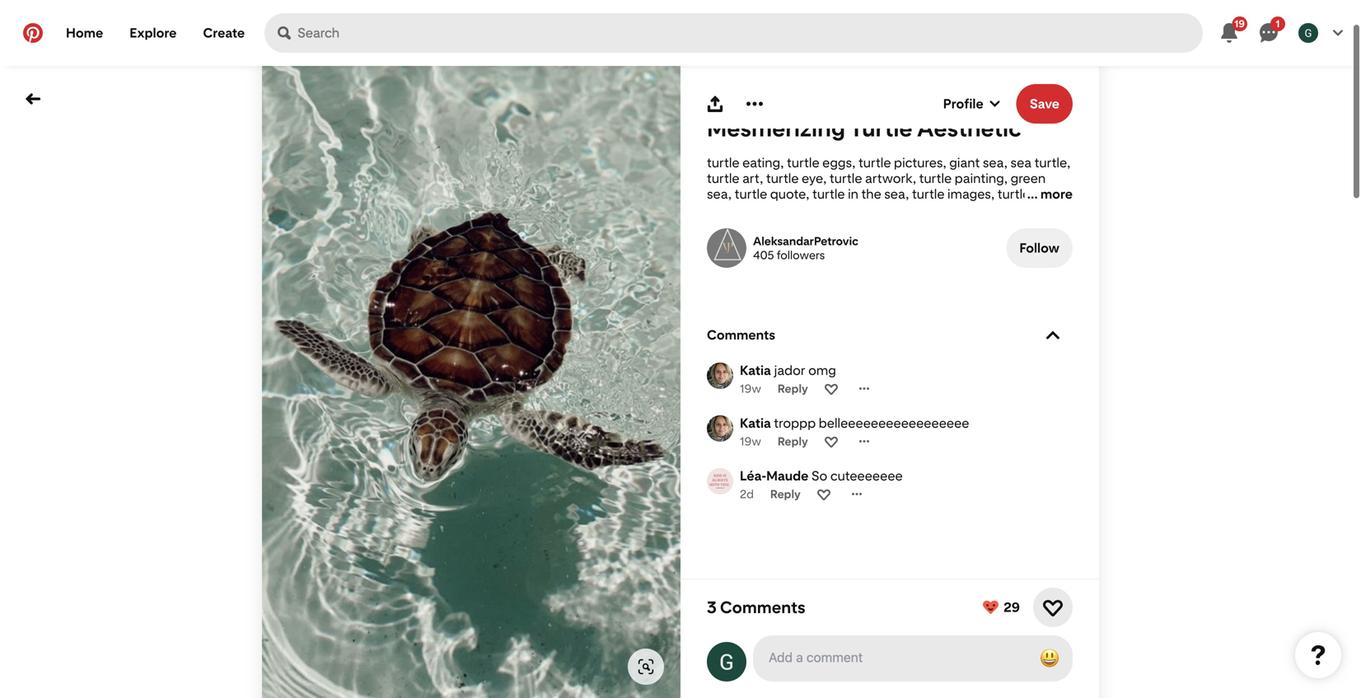 Task type: locate. For each thing, give the bounding box(es) containing it.
comments up katia icon
[[707, 327, 775, 343]]

reply button down maude
[[770, 487, 801, 501]]

0 vertical spatial katia
[[740, 363, 771, 378]]

0 vertical spatial 19w
[[740, 382, 761, 396]]

explore
[[130, 25, 177, 41]]

reply button for jador
[[778, 382, 808, 396]]

reply down maude
[[770, 487, 801, 501]]

1 vertical spatial katia link
[[740, 415, 771, 431]]

comments right 3
[[720, 597, 806, 617]]

sea
[[1011, 155, 1032, 171], [849, 202, 870, 218], [949, 202, 970, 218]]

katia right katia image
[[740, 415, 771, 431]]

19 button
[[1210, 13, 1249, 53]]

sea left turtle,
[[1011, 155, 1032, 171]]

into down youtube.com
[[707, 87, 750, 115]]

tattoo,
[[805, 202, 846, 218]]

0 vertical spatial reply button
[[778, 382, 808, 396]]

katia link right katia image
[[740, 415, 771, 431]]

turtles,
[[707, 218, 750, 233]]

...
[[1027, 186, 1038, 202]]

katia link
[[740, 363, 771, 378], [740, 415, 771, 431]]

3
[[707, 597, 717, 617]]

into right dive on the top right of page
[[969, 87, 1012, 115]]

belleeeeeeeeeeeeeeeee
[[819, 415, 970, 431]]

1 into from the left
[[707, 87, 750, 115]]

katia link left jador
[[740, 363, 771, 378]]

followers
[[777, 248, 825, 262]]

0 horizontal spatial sea
[[849, 202, 870, 218]]

the
[[754, 87, 790, 115], [1016, 87, 1052, 115], [862, 186, 882, 202]]

turtle,
[[1035, 155, 1071, 171]]

images,
[[948, 186, 995, 202]]

1 button
[[1249, 13, 1289, 53]]

react image down léa-maude so cuteeeeeee
[[817, 487, 831, 501]]

0 vertical spatial react image
[[825, 382, 838, 395]]

into the slow lane: dive into the mesmerizing turtle aesthetic link
[[707, 87, 1073, 142]]

1 vertical spatial katia
[[740, 415, 771, 431]]

19w
[[740, 382, 761, 396], [740, 434, 761, 448]]

react image for omg
[[825, 382, 838, 395]]

sea, up 405
[[752, 218, 777, 233]]

katia link for jador omg
[[740, 363, 771, 378]]

react image
[[825, 382, 838, 395], [817, 487, 831, 501]]

into the slow lane: dive into the mesmerizing turtle aesthetic
[[707, 87, 1052, 142]]

2 vertical spatial reply
[[770, 487, 801, 501]]

0 horizontal spatial the
[[754, 87, 790, 115]]

1 katia from the top
[[740, 363, 771, 378]]

artwork,
[[865, 171, 917, 186]]

react image
[[825, 435, 838, 448]]

comments
[[707, 327, 775, 343], [720, 597, 806, 617]]

reply button
[[778, 382, 808, 396], [778, 434, 808, 448], [770, 487, 801, 501]]

reply button down jador
[[778, 382, 808, 396]]

😃 button
[[755, 637, 1071, 680], [1033, 642, 1066, 675]]

19w right katia image
[[740, 434, 761, 448]]

reply down jador
[[778, 382, 808, 396]]

2 19w from the top
[[740, 434, 761, 448]]

sea right decor,
[[949, 202, 970, 218]]

sea,
[[983, 155, 1008, 171], [707, 186, 732, 202], [885, 186, 909, 202], [752, 218, 777, 233]]

1 katia link from the top
[[740, 363, 771, 378]]

katia
[[740, 363, 771, 378], [740, 415, 771, 431]]

react image for so
[[817, 487, 831, 501]]

1 19w from the top
[[740, 382, 761, 396]]

aleksandarpetrovic 405 followers
[[753, 234, 859, 262]]

omg
[[809, 363, 836, 378]]

eye,
[[802, 171, 827, 186]]

reply down troppp
[[778, 434, 808, 448]]

eating,
[[743, 155, 784, 171]]

katia left jador
[[740, 363, 771, 378]]

painting,
[[955, 171, 1008, 186]]

profile
[[943, 96, 984, 112]]

0 vertical spatial comments
[[707, 327, 775, 343]]

1 horizontal spatial the
[[862, 186, 882, 202]]

the down youtube.com
[[754, 87, 790, 115]]

aesthetic
[[917, 115, 1022, 142]]

react image down omg
[[825, 382, 838, 395]]

léa-maude so cuteeeeeee
[[740, 468, 903, 484]]

katia jador omg
[[740, 363, 836, 378]]

reaction image
[[1043, 597, 1063, 617]]

slow
[[795, 87, 848, 115]]

1 vertical spatial reply
[[778, 434, 808, 448]]

the right select a board you want to save to icon
[[1016, 87, 1052, 115]]

sea right tattoo,
[[849, 202, 870, 218]]

2 katia link from the top
[[740, 415, 771, 431]]

2 vertical spatial reply button
[[770, 487, 801, 501]]

1 vertical spatial reply button
[[778, 434, 808, 448]]

home link
[[53, 13, 116, 53]]

1 vertical spatial 19w
[[740, 434, 761, 448]]

into
[[707, 87, 750, 115], [969, 87, 1012, 115]]

sea, down pictures,
[[885, 186, 909, 202]]

art,
[[743, 171, 764, 186]]

eggs,
[[823, 155, 856, 171]]

aleksandarpetrovic link
[[753, 234, 859, 248]]

turtle eating, turtle eggs, turtle pictures, giant sea, sea turtle, turtle art, turtle eye, turtle artwork, turtle painting, green sea, turtle quote, turtle in the sea, turtle images, turtle aesthetic, turtle tattoo, sea turtle decor, sea turtle drawing, turtles, sea, turtle
[[707, 155, 1071, 233]]

robinsongreg175 image
[[707, 642, 747, 682]]

greg robinson image
[[1299, 23, 1319, 43]]

😃
[[1040, 646, 1060, 669]]

1 horizontal spatial into
[[969, 87, 1012, 115]]

2 katia from the top
[[740, 415, 771, 431]]

the right in on the top of page
[[862, 186, 882, 202]]

reply button down troppp
[[778, 434, 808, 448]]

19w right katia icon
[[740, 382, 761, 396]]

0 horizontal spatial into
[[707, 87, 750, 115]]

turtle
[[707, 155, 740, 171], [787, 155, 820, 171], [859, 155, 891, 171], [707, 171, 740, 186], [766, 171, 799, 186], [830, 171, 862, 186], [919, 171, 952, 186], [735, 186, 767, 202], [813, 186, 845, 202], [912, 186, 945, 202], [998, 186, 1030, 202], [769, 202, 802, 218], [873, 202, 905, 218], [973, 202, 1006, 218], [780, 218, 813, 233]]

0 vertical spatial katia link
[[740, 363, 771, 378]]

katia link for troppp belleeeeeeeeeeeeeeeee
[[740, 415, 771, 431]]

reply
[[778, 382, 808, 396], [778, 434, 808, 448], [770, 487, 801, 501]]

jador
[[774, 363, 806, 378]]

0 vertical spatial reply
[[778, 382, 808, 396]]

sea, up "turtles,"
[[707, 186, 732, 202]]

katia image
[[707, 363, 733, 389]]

1 vertical spatial react image
[[817, 487, 831, 501]]

youtube.com
[[707, 59, 788, 74]]



Task type: describe. For each thing, give the bounding box(es) containing it.
turtle
[[850, 115, 913, 142]]

dive
[[916, 87, 964, 115]]

29
[[1004, 600, 1020, 615]]

more
[[1041, 186, 1073, 202]]

comments button
[[707, 327, 1073, 343]]

1
[[1276, 18, 1280, 29]]

explore link
[[116, 13, 190, 53]]

follow
[[1020, 240, 1060, 256]]

troppp
[[774, 415, 816, 431]]

reply button for maude
[[770, 487, 801, 501]]

decor,
[[908, 202, 946, 218]]

405
[[753, 248, 774, 262]]

katia for troppp belleeeeeeeeeeeeeeeee
[[740, 415, 771, 431]]

save button
[[1017, 84, 1073, 124]]

léa-maude link
[[740, 468, 809, 484]]

sea, right 'giant'
[[983, 155, 1008, 171]]

save
[[1030, 96, 1060, 112]]

in
[[848, 186, 859, 202]]

create
[[203, 25, 245, 41]]

1 horizontal spatial sea
[[949, 202, 970, 218]]

Search text field
[[298, 13, 1203, 53]]

giant
[[950, 155, 980, 171]]

léa-
[[740, 468, 767, 484]]

pictures,
[[894, 155, 947, 171]]

aleksandarpetrovic avatar link image
[[707, 228, 747, 268]]

reply for troppp
[[778, 434, 808, 448]]

19w for katia jador omg
[[740, 382, 761, 396]]

2 into from the left
[[969, 87, 1012, 115]]

click to shop image
[[638, 658, 654, 675]]

2 horizontal spatial sea
[[1011, 155, 1032, 171]]

3 comments
[[707, 597, 806, 617]]

katia troppp belleeeeeeeeeeeeeeeee
[[740, 415, 970, 431]]

search icon image
[[278, 26, 291, 40]]

expand icon image
[[1047, 328, 1060, 342]]

create link
[[190, 13, 258, 53]]

aesthetic,
[[707, 202, 766, 218]]

reply for jador
[[778, 382, 808, 396]]

drawing,
[[1009, 202, 1061, 218]]

lane:
[[853, 87, 911, 115]]

... more
[[1025, 186, 1073, 202]]

maude
[[767, 468, 809, 484]]

mesmerizing
[[707, 115, 846, 142]]

the inside turtle eating, turtle eggs, turtle pictures, giant sea, sea turtle, turtle art, turtle eye, turtle artwork, turtle painting, green sea, turtle quote, turtle in the sea, turtle images, turtle aesthetic, turtle tattoo, sea turtle decor, sea turtle drawing, turtles, sea, turtle
[[862, 186, 882, 202]]

reply for maude
[[770, 487, 801, 501]]

follow button
[[1007, 228, 1073, 268]]

2d
[[740, 487, 754, 501]]

aleksandarpetrovic
[[753, 234, 859, 248]]

reply button for troppp
[[778, 434, 808, 448]]

so
[[812, 468, 828, 484]]

profile button
[[943, 84, 1004, 124]]

quote,
[[770, 186, 810, 202]]

léa maude image
[[707, 468, 733, 494]]

Add a comment field
[[769, 649, 1020, 665]]

1 vertical spatial comments
[[720, 597, 806, 617]]

19
[[1235, 18, 1245, 29]]

2 horizontal spatial the
[[1016, 87, 1052, 115]]

youtube.com link
[[707, 59, 788, 74]]

19w for katia troppp belleeeeeeeeeeeeeeeee
[[740, 434, 761, 448]]

select a board you want to save to image
[[990, 99, 1000, 109]]

cuteeeeeee
[[831, 468, 903, 484]]

green
[[1011, 171, 1046, 186]]

katia image
[[707, 415, 733, 442]]

home
[[66, 25, 103, 41]]

katia for jador omg
[[740, 363, 771, 378]]



Task type: vqa. For each thing, say whether or not it's contained in the screenshot.


